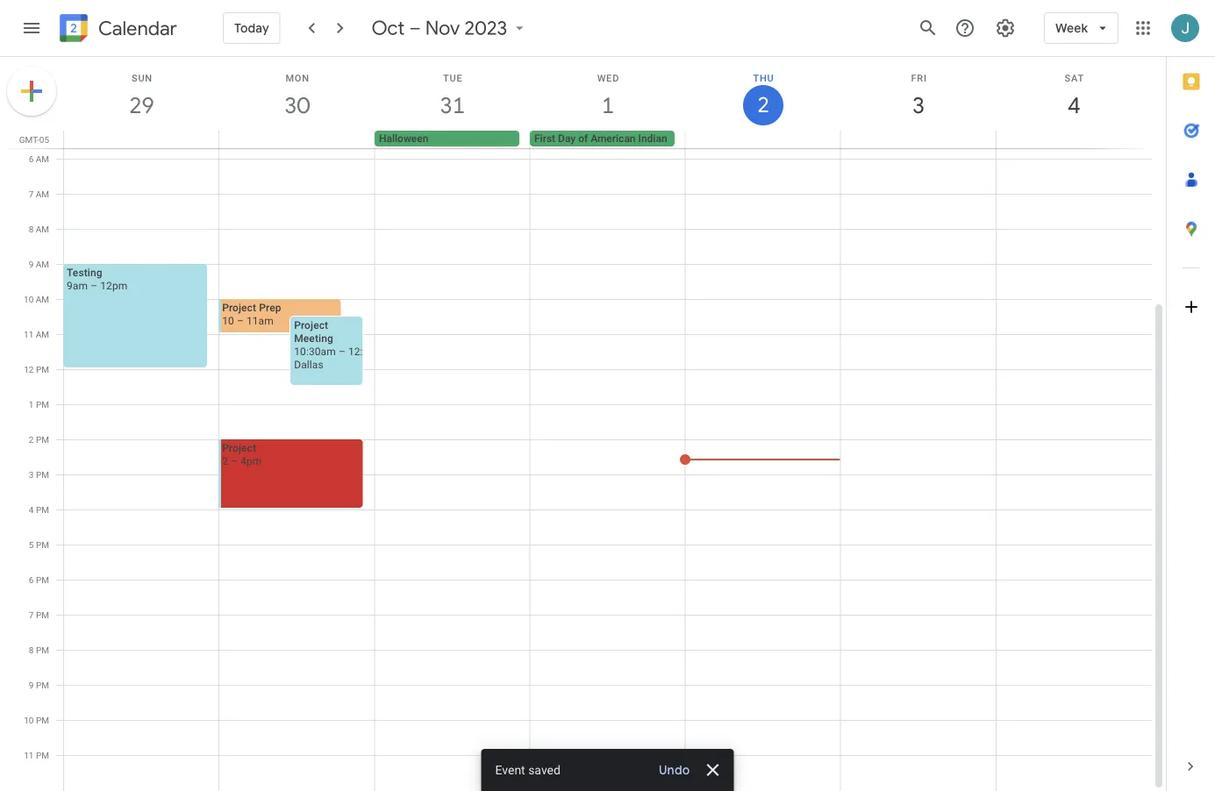 Task type: vqa. For each thing, say whether or not it's contained in the screenshot.
the middle for
no



Task type: locate. For each thing, give the bounding box(es) containing it.
29
[[128, 91, 153, 120]]

12pm
[[100, 280, 128, 292]]

project up the 4pm
[[222, 442, 256, 454]]

pm down the 10 pm
[[36, 751, 49, 761]]

tue 31
[[439, 72, 464, 120]]

0 vertical spatial 10
[[24, 294, 34, 305]]

2 vertical spatial 2
[[222, 455, 228, 468]]

row containing halloween
[[56, 131, 1167, 148]]

8 pm from the top
[[36, 610, 49, 621]]

month
[[713, 133, 744, 145]]

0 vertical spatial 3
[[912, 91, 925, 120]]

4 am from the top
[[36, 259, 49, 270]]

10 left the "11am"
[[222, 315, 234, 327]]

11 pm from the top
[[36, 716, 49, 726]]

0 horizontal spatial 4
[[29, 505, 34, 515]]

9 pm from the top
[[36, 645, 49, 656]]

1 vertical spatial 3
[[29, 470, 34, 480]]

1 down 12
[[29, 399, 34, 410]]

4 cell from the left
[[841, 131, 996, 148]]

testing 9am – 12pm
[[67, 266, 128, 292]]

4 down sat at right
[[1068, 91, 1080, 120]]

–
[[410, 16, 421, 40], [91, 280, 98, 292], [237, 315, 244, 327], [339, 345, 346, 358], [231, 455, 238, 468]]

6 for 6 pm
[[29, 575, 34, 586]]

indian
[[639, 133, 668, 145]]

1 vertical spatial 8
[[29, 645, 34, 656]]

1
[[601, 91, 614, 120], [29, 399, 34, 410]]

dallas
[[294, 359, 324, 371]]

tab list
[[1168, 57, 1216, 743]]

pm for 5 pm
[[36, 540, 49, 550]]

3 down fri
[[912, 91, 925, 120]]

1 vertical spatial 11
[[24, 751, 34, 761]]

– right 10:30am
[[339, 345, 346, 358]]

1 cell from the left
[[64, 131, 219, 148]]

1 down 'wed'
[[601, 91, 614, 120]]

pm down 2 pm
[[36, 470, 49, 480]]

cell down 4 'link'
[[996, 131, 1152, 148]]

cell down 29 link
[[64, 131, 219, 148]]

9 up '10 am'
[[29, 259, 34, 270]]

10 am
[[24, 294, 49, 305]]

am
[[36, 154, 49, 164], [36, 189, 49, 199], [36, 224, 49, 234], [36, 259, 49, 270], [36, 294, 49, 305], [36, 329, 49, 340]]

2 pm from the top
[[36, 399, 49, 410]]

0 vertical spatial 11
[[24, 329, 34, 340]]

0 vertical spatial project
[[222, 302, 256, 314]]

1 horizontal spatial 3
[[912, 91, 925, 120]]

9 up the 10 pm
[[29, 680, 34, 691]]

3 am from the top
[[36, 224, 49, 234]]

2
[[757, 91, 769, 119], [29, 435, 34, 445], [222, 455, 228, 468]]

0 vertical spatial 1
[[601, 91, 614, 120]]

0 vertical spatial 9
[[29, 259, 34, 270]]

project up meeting
[[294, 319, 328, 331]]

10 pm from the top
[[36, 680, 49, 691]]

wed 1
[[598, 72, 620, 120]]

1 vertical spatial 6
[[29, 575, 34, 586]]

1 8 from the top
[[29, 224, 34, 234]]

11 up 12
[[24, 329, 34, 340]]

4 pm from the top
[[36, 470, 49, 480]]

6
[[29, 154, 34, 164], [29, 575, 34, 586]]

0 horizontal spatial 1
[[29, 399, 34, 410]]

3 pm
[[29, 470, 49, 480]]

2 down thu
[[757, 91, 769, 119]]

7 up 8 am
[[29, 189, 34, 199]]

5
[[29, 540, 34, 550]]

am up 12 pm
[[36, 329, 49, 340]]

2 inside project 2 – 4pm
[[222, 455, 228, 468]]

2 inside thu 2
[[757, 91, 769, 119]]

10 up 11 pm
[[24, 716, 34, 726]]

7 for 7 pm
[[29, 610, 34, 621]]

fri
[[912, 72, 928, 83]]

pm for 3 pm
[[36, 470, 49, 480]]

8
[[29, 224, 34, 234], [29, 645, 34, 656]]

heritage
[[670, 133, 711, 145]]

cell down 30 link
[[219, 131, 375, 148]]

– left the "11am"
[[237, 315, 244, 327]]

10 up 11 am
[[24, 294, 34, 305]]

1 9 from the top
[[29, 259, 34, 270]]

5 am from the top
[[36, 294, 49, 305]]

– right oct
[[410, 16, 421, 40]]

2 6 from the top
[[29, 575, 34, 586]]

– inside project prep 10 – 11am
[[237, 315, 244, 327]]

0 vertical spatial 4
[[1068, 91, 1080, 120]]

7 up the '8 pm' in the left bottom of the page
[[29, 610, 34, 621]]

nov
[[426, 16, 460, 40]]

calendar
[[98, 16, 177, 41]]

2 left the 4pm
[[222, 455, 228, 468]]

31
[[439, 91, 464, 120]]

31 link
[[433, 85, 473, 126]]

cell
[[64, 131, 219, 148], [219, 131, 375, 148], [686, 131, 841, 148], [841, 131, 996, 148], [996, 131, 1152, 148]]

cell down the '3' link
[[841, 131, 996, 148]]

0 vertical spatial 8
[[29, 224, 34, 234]]

2 am from the top
[[36, 189, 49, 199]]

4 up 5
[[29, 505, 34, 515]]

pm up 7 pm
[[36, 575, 49, 586]]

11 am
[[24, 329, 49, 340]]

project meeting 10:30am – 12:30pm dallas
[[294, 319, 390, 371]]

pm for 4 pm
[[36, 505, 49, 515]]

1 vertical spatial 1
[[29, 399, 34, 410]]

3 inside fri 3
[[912, 91, 925, 120]]

project up the "11am"
[[222, 302, 256, 314]]

cell down 2 link
[[686, 131, 841, 148]]

sat 4
[[1066, 72, 1085, 120]]

11 pm
[[24, 751, 49, 761]]

pm up the '8 pm' in the left bottom of the page
[[36, 610, 49, 621]]

project prep 10 – 11am
[[222, 302, 281, 327]]

1 am from the top
[[36, 154, 49, 164]]

pm up 3 pm
[[36, 435, 49, 445]]

2 vertical spatial project
[[222, 442, 256, 454]]

30
[[284, 91, 309, 120]]

pm right 5
[[36, 540, 49, 550]]

0 vertical spatial 2
[[757, 91, 769, 119]]

7 am
[[29, 189, 49, 199]]

– left the 4pm
[[231, 455, 238, 468]]

gmt-
[[19, 134, 39, 145]]

7
[[29, 189, 34, 199], [29, 610, 34, 621]]

project for 10:30am
[[294, 319, 328, 331]]

1 vertical spatial 2
[[29, 435, 34, 445]]

pm up 2 pm
[[36, 399, 49, 410]]

1 pm
[[29, 399, 49, 410]]

1 horizontal spatial 1
[[601, 91, 614, 120]]

2 horizontal spatial 2
[[757, 91, 769, 119]]

8 for 8 pm
[[29, 645, 34, 656]]

pm
[[36, 364, 49, 375], [36, 399, 49, 410], [36, 435, 49, 445], [36, 470, 49, 480], [36, 505, 49, 515], [36, 540, 49, 550], [36, 575, 49, 586], [36, 610, 49, 621], [36, 645, 49, 656], [36, 680, 49, 691], [36, 716, 49, 726], [36, 751, 49, 761]]

8 for 8 am
[[29, 224, 34, 234]]

prep
[[259, 302, 281, 314]]

1 vertical spatial 9
[[29, 680, 34, 691]]

8 up "9 pm"
[[29, 645, 34, 656]]

10 pm
[[24, 716, 49, 726]]

4 inside sat 4
[[1068, 91, 1080, 120]]

pm up "9 pm"
[[36, 645, 49, 656]]

4pm
[[241, 455, 262, 468]]

settings menu image
[[996, 18, 1017, 39]]

11
[[24, 329, 34, 340], [24, 751, 34, 761]]

3 link
[[899, 85, 940, 126]]

undo
[[659, 763, 691, 779]]

7 pm from the top
[[36, 575, 49, 586]]

pm for 6 pm
[[36, 575, 49, 586]]

3 down 2 pm
[[29, 470, 34, 480]]

pm down "9 pm"
[[36, 716, 49, 726]]

6 am
[[29, 154, 49, 164]]

pm for 2 pm
[[36, 435, 49, 445]]

6 down gmt-
[[29, 154, 34, 164]]

6 down 5
[[29, 575, 34, 586]]

9
[[29, 259, 34, 270], [29, 680, 34, 691]]

am for 10 am
[[36, 294, 49, 305]]

project inside project 2 – 4pm
[[222, 442, 256, 454]]

6 pm
[[29, 575, 49, 586]]

3
[[912, 91, 925, 120], [29, 470, 34, 480]]

am down 05 at the left top of page
[[36, 154, 49, 164]]

pm for 8 pm
[[36, 645, 49, 656]]

am up 8 am
[[36, 189, 49, 199]]

1 vertical spatial 4
[[29, 505, 34, 515]]

2 vertical spatial 10
[[24, 716, 34, 726]]

oct – nov 2023
[[372, 16, 508, 40]]

grid
[[0, 57, 1167, 792]]

1 vertical spatial 10
[[222, 315, 234, 327]]

– down 'testing'
[[91, 280, 98, 292]]

1 11 from the top
[[24, 329, 34, 340]]

– inside testing 9am – 12pm
[[91, 280, 98, 292]]

today button
[[223, 7, 281, 49]]

am down 9 am
[[36, 294, 49, 305]]

am down "7 am"
[[36, 224, 49, 234]]

1 vertical spatial project
[[294, 319, 328, 331]]

fri 3
[[912, 72, 928, 120]]

5 pm
[[29, 540, 49, 550]]

4
[[1068, 91, 1080, 120], [29, 505, 34, 515]]

2 9 from the top
[[29, 680, 34, 691]]

1 horizontal spatial 4
[[1068, 91, 1080, 120]]

mon 30
[[284, 72, 310, 120]]

1 horizontal spatial 2
[[222, 455, 228, 468]]

6 pm from the top
[[36, 540, 49, 550]]

pm down 3 pm
[[36, 505, 49, 515]]

row
[[56, 131, 1167, 148]]

10
[[24, 294, 34, 305], [222, 315, 234, 327], [24, 716, 34, 726]]

saved
[[529, 763, 561, 778]]

11 for 11 pm
[[24, 751, 34, 761]]

pm down the '8 pm' in the left bottom of the page
[[36, 680, 49, 691]]

1 7 from the top
[[29, 189, 34, 199]]

12 pm from the top
[[36, 751, 49, 761]]

1 pm from the top
[[36, 364, 49, 375]]

1 6 from the top
[[29, 154, 34, 164]]

event saved
[[496, 763, 561, 778]]

2 8 from the top
[[29, 645, 34, 656]]

8 down "7 am"
[[29, 224, 34, 234]]

0 vertical spatial 7
[[29, 189, 34, 199]]

11 down the 10 pm
[[24, 751, 34, 761]]

project inside project prep 10 – 11am
[[222, 302, 256, 314]]

first day of american indian heritage month
[[535, 133, 744, 145]]

1 vertical spatial 7
[[29, 610, 34, 621]]

4 link
[[1055, 85, 1095, 126]]

2 11 from the top
[[24, 751, 34, 761]]

5 pm from the top
[[36, 505, 49, 515]]

wed
[[598, 72, 620, 83]]

project inside project meeting 10:30am – 12:30pm dallas
[[294, 319, 328, 331]]

3 pm from the top
[[36, 435, 49, 445]]

6 am from the top
[[36, 329, 49, 340]]

week button
[[1045, 7, 1119, 49]]

grid containing 29
[[0, 57, 1167, 792]]

2 up 3 pm
[[29, 435, 34, 445]]

project
[[222, 302, 256, 314], [294, 319, 328, 331], [222, 442, 256, 454]]

oct – nov 2023 button
[[365, 16, 536, 40]]

today
[[234, 20, 269, 36]]

pm right 12
[[36, 364, 49, 375]]

am for 8 am
[[36, 224, 49, 234]]

8 am
[[29, 224, 49, 234]]

am down 8 am
[[36, 259, 49, 270]]

0 vertical spatial 6
[[29, 154, 34, 164]]

2 7 from the top
[[29, 610, 34, 621]]

meeting
[[294, 332, 333, 345]]



Task type: describe. For each thing, give the bounding box(es) containing it.
11 for 11 am
[[24, 329, 34, 340]]

am for 7 am
[[36, 189, 49, 199]]

testing
[[67, 266, 102, 279]]

first
[[535, 133, 556, 145]]

project for 10
[[222, 302, 256, 314]]

pm for 7 pm
[[36, 610, 49, 621]]

tue
[[443, 72, 463, 83]]

2 cell from the left
[[219, 131, 375, 148]]

2023
[[465, 16, 508, 40]]

0 horizontal spatial 3
[[29, 470, 34, 480]]

pm for 12 pm
[[36, 364, 49, 375]]

sun
[[132, 72, 153, 83]]

halloween button
[[375, 131, 520, 147]]

undo button
[[652, 762, 698, 780]]

11am
[[247, 315, 274, 327]]

calendar heading
[[95, 16, 177, 41]]

9 for 9 pm
[[29, 680, 34, 691]]

9 for 9 am
[[29, 259, 34, 270]]

row inside grid
[[56, 131, 1167, 148]]

american
[[591, 133, 636, 145]]

day
[[558, 133, 576, 145]]

pm for 10 pm
[[36, 716, 49, 726]]

7 for 7 am
[[29, 189, 34, 199]]

1 inside wed 1
[[601, 91, 614, 120]]

6 for 6 am
[[29, 154, 34, 164]]

project for –
[[222, 442, 256, 454]]

mon
[[286, 72, 310, 83]]

pm for 9 pm
[[36, 680, 49, 691]]

12
[[24, 364, 34, 375]]

– inside project meeting 10:30am – 12:30pm dallas
[[339, 345, 346, 358]]

gmt-05
[[19, 134, 49, 145]]

– inside project 2 – 4pm
[[231, 455, 238, 468]]

4 pm
[[29, 505, 49, 515]]

7 pm
[[29, 610, 49, 621]]

2 for project 2 – 4pm
[[222, 455, 228, 468]]

9am
[[67, 280, 88, 292]]

2 pm
[[29, 435, 49, 445]]

9 pm
[[29, 680, 49, 691]]

9 am
[[29, 259, 49, 270]]

30 link
[[277, 85, 318, 126]]

29 link
[[122, 85, 162, 126]]

2 link
[[744, 85, 784, 126]]

first day of american indian heritage month button
[[530, 131, 744, 147]]

1 link
[[588, 85, 629, 126]]

pm for 11 pm
[[36, 751, 49, 761]]

12:30pm
[[348, 345, 390, 358]]

oct
[[372, 16, 405, 40]]

week
[[1056, 20, 1089, 36]]

calendar element
[[56, 11, 177, 49]]

10:30am
[[294, 345, 336, 358]]

main drawer image
[[21, 18, 42, 39]]

05
[[39, 134, 49, 145]]

3 cell from the left
[[686, 131, 841, 148]]

sun 29
[[128, 72, 153, 120]]

thu 2
[[754, 72, 775, 119]]

thu
[[754, 72, 775, 83]]

10 inside project prep 10 – 11am
[[222, 315, 234, 327]]

am for 6 am
[[36, 154, 49, 164]]

10 for 10 am
[[24, 294, 34, 305]]

12 pm
[[24, 364, 49, 375]]

of
[[579, 133, 588, 145]]

halloween
[[379, 133, 429, 145]]

am for 11 am
[[36, 329, 49, 340]]

am for 9 am
[[36, 259, 49, 270]]

sat
[[1066, 72, 1085, 83]]

8 pm
[[29, 645, 49, 656]]

10 for 10 pm
[[24, 716, 34, 726]]

2 for thu 2
[[757, 91, 769, 119]]

5 cell from the left
[[996, 131, 1152, 148]]

0 horizontal spatial 2
[[29, 435, 34, 445]]

pm for 1 pm
[[36, 399, 49, 410]]

project 2 – 4pm
[[222, 442, 262, 468]]

event
[[496, 763, 526, 778]]



